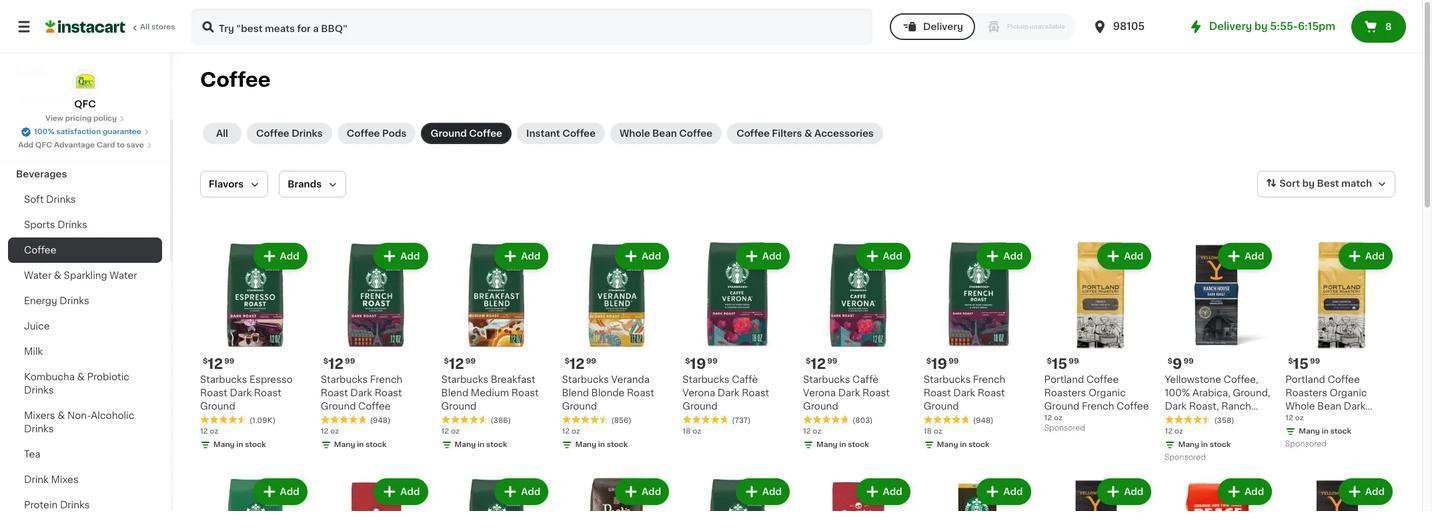 Task type: locate. For each thing, give the bounding box(es) containing it.
1 $ 15 99 from the left
[[1047, 357, 1079, 371]]

0 horizontal spatial roasters
[[1044, 388, 1086, 397]]

organic
[[1089, 388, 1126, 397], [1330, 388, 1367, 397]]

3 $ 12 99 from the left
[[444, 357, 476, 371]]

1 horizontal spatial starbucks caffè verona dark roast ground
[[803, 375, 890, 411]]

$
[[203, 357, 208, 365], [323, 357, 328, 365], [444, 357, 449, 365], [565, 357, 570, 365], [806, 357, 811, 365], [926, 357, 931, 365], [1047, 357, 1052, 365], [1168, 357, 1173, 365], [685, 357, 690, 365], [1288, 357, 1293, 365]]

dark inside starbucks french roast dark roast ground coffee
[[350, 388, 372, 397]]

1 horizontal spatial (948)
[[973, 417, 994, 424]]

stock down starbucks french roast dark roast ground coffee
[[366, 441, 387, 448]]

starbucks caffè verona dark roast ground up (803)
[[803, 375, 890, 411]]

drinks for protein drinks
[[60, 500, 90, 510]]

12 inside the product group
[[1165, 427, 1173, 435]]

many in stock down starbucks french roast dark roast ground coffee
[[334, 441, 387, 448]]

sumatra
[[1286, 415, 1325, 424]]

1 vertical spatial by
[[1302, 179, 1315, 188]]

drinks inside the protein drinks link
[[60, 500, 90, 510]]

ground inside portland coffee roasters organic ground french coffee 12 oz
[[1044, 401, 1080, 411]]

all
[[140, 23, 150, 31], [216, 129, 228, 138]]

1 horizontal spatial 18
[[924, 427, 932, 435]]

add inside button
[[1245, 252, 1264, 261]]

2 $ 19 99 from the left
[[685, 357, 718, 371]]

$ 9 99
[[1168, 357, 1194, 371]]

0 horizontal spatial 19
[[690, 357, 706, 371]]

sports
[[24, 220, 55, 229]]

0 vertical spatial bean
[[652, 129, 677, 138]]

1 horizontal spatial $ 19 99
[[926, 357, 959, 371]]

french inside starbucks french roast dark roast ground coffee
[[370, 375, 403, 384]]

drinks down mixes
[[60, 500, 90, 510]]

19 for starbucks french roast dark roast ground
[[931, 357, 947, 371]]

0 horizontal spatial qfc
[[35, 141, 52, 149]]

policy
[[93, 115, 117, 122]]

2 horizontal spatial french
[[1082, 401, 1114, 411]]

blend inside starbucks veranda blend blonde roast ground
[[562, 388, 589, 397]]

1 blend from the left
[[441, 388, 468, 397]]

blend
[[441, 388, 468, 397], [562, 388, 589, 397]]

in for starbucks caffè verona dark roast ground
[[839, 441, 846, 448]]

98105 button
[[1092, 8, 1172, 45]]

sports drinks link
[[8, 212, 162, 237]]

1 vertical spatial whole
[[1286, 401, 1315, 411]]

(948) down starbucks french roast dark roast ground coffee
[[370, 417, 391, 424]]

1 portland from the left
[[1044, 375, 1084, 384]]

1 horizontal spatial all
[[216, 129, 228, 138]]

19
[[931, 357, 947, 371], [690, 357, 706, 371]]

2 vertical spatial sponsored badge image
[[1165, 454, 1205, 462]]

1 horizontal spatial sponsored badge image
[[1165, 454, 1205, 462]]

french inside starbucks french roast dark roast ground
[[973, 375, 1006, 384]]

stock down (386)
[[486, 441, 507, 448]]

2 caffè from the left
[[732, 375, 758, 384]]

water up energy
[[24, 271, 52, 280]]

blend for blonde
[[562, 388, 589, 397]]

0 horizontal spatial caffè
[[732, 375, 758, 384]]

caffè up (737)
[[732, 375, 758, 384]]

many in stock down starbucks french roast dark roast ground
[[937, 441, 990, 448]]

10 $ from the left
[[1288, 357, 1293, 365]]

blend left medium
[[441, 388, 468, 397]]

4 99 from the left
[[586, 357, 596, 365]]

starbucks caffè verona dark roast ground
[[803, 375, 890, 411], [683, 375, 769, 411]]

1 horizontal spatial portland
[[1286, 375, 1325, 384]]

stock for starbucks french roast dark roast ground coffee
[[366, 441, 387, 448]]

0 horizontal spatial 15
[[1052, 357, 1068, 371]]

stock for starbucks caffè verona dark roast ground
[[848, 441, 869, 448]]

1 horizontal spatial delivery
[[1209, 21, 1252, 31]]

5 $ 12 99 from the left
[[806, 357, 838, 371]]

99
[[224, 357, 235, 365], [345, 357, 355, 365], [466, 357, 476, 365], [586, 357, 596, 365], [827, 357, 838, 365], [949, 357, 959, 365], [1069, 357, 1079, 365], [1184, 357, 1194, 365], [708, 357, 718, 365], [1310, 357, 1320, 365]]

many in stock down (1.09k)
[[213, 441, 266, 448]]

1 15 from the left
[[1052, 357, 1068, 371]]

roasters inside portland coffee roasters organic ground french coffee 12 oz
[[1044, 388, 1086, 397]]

ground inside starbucks french roast dark roast ground
[[924, 401, 959, 411]]

4 starbucks from the left
[[562, 375, 609, 384]]

drinks for coffee drinks
[[292, 129, 323, 138]]

by for sort
[[1302, 179, 1315, 188]]

0 vertical spatial 100%
[[34, 128, 54, 135]]

drinks for sports drinks
[[58, 220, 87, 229]]

0 horizontal spatial verona
[[683, 388, 715, 397]]

1 horizontal spatial by
[[1302, 179, 1315, 188]]

(358)
[[1214, 417, 1234, 424]]

18 oz for starbucks caffè verona dark roast ground
[[683, 427, 701, 435]]

1 (948) from the left
[[370, 417, 391, 424]]

12 oz for starbucks breakfast blend medium roast ground
[[441, 427, 460, 435]]

1 organic from the left
[[1089, 388, 1126, 397]]

100% satisfaction guarantee button
[[21, 124, 149, 137]]

stock down (1.09k)
[[245, 441, 266, 448]]

ground inside starbucks espresso roast dark roast ground
[[200, 401, 235, 411]]

starbucks french roast dark roast ground
[[924, 375, 1006, 411]]

bean inside portland coffee roasters organic whole bean dark sumatra coffee
[[1318, 401, 1342, 411]]

in for starbucks french roast dark roast ground coffee
[[357, 441, 364, 448]]

1 horizontal spatial 19
[[931, 357, 947, 371]]

2 starbucks caffè verona dark roast ground from the left
[[683, 375, 769, 411]]

3 99 from the left
[[466, 357, 476, 365]]

0 horizontal spatial water
[[24, 271, 52, 280]]

2 verona from the left
[[683, 388, 715, 397]]

portland for portland coffee roasters organic ground french coffee 12 oz
[[1044, 375, 1084, 384]]

0 vertical spatial whole
[[620, 129, 650, 138]]

blend inside starbucks breakfast blend medium roast ground
[[441, 388, 468, 397]]

stock down (856)
[[607, 441, 628, 448]]

& down milk link
[[77, 372, 85, 382]]

$ 15 99 up portland coffee roasters organic whole bean dark sumatra coffee
[[1288, 357, 1320, 371]]

1 roasters from the left
[[1044, 388, 1086, 397]]

12 oz inside the product group
[[1165, 427, 1183, 435]]

all up flavors
[[216, 129, 228, 138]]

delivery button
[[890, 13, 975, 40]]

stock for yellowstone coffee, 100% arabica, ground, dark roast, ranch house
[[1210, 441, 1231, 448]]

5:55-
[[1270, 21, 1298, 31]]

0 horizontal spatial $ 19 99
[[685, 357, 718, 371]]

qfc
[[74, 99, 96, 109], [35, 141, 52, 149]]

stock for starbucks french roast dark roast ground
[[969, 441, 990, 448]]

2 horizontal spatial sponsored badge image
[[1286, 441, 1326, 448]]

many in stock down (386)
[[455, 441, 507, 448]]

delivery for delivery
[[923, 22, 963, 31]]

delivery inside button
[[923, 22, 963, 31]]

brands button
[[279, 171, 346, 197]]

6 roast from the left
[[627, 388, 654, 397]]

3 starbucks from the left
[[441, 375, 488, 384]]

qfc logo image
[[72, 69, 98, 95]]

0 horizontal spatial whole
[[620, 129, 650, 138]]

dark inside starbucks french roast dark roast ground
[[954, 388, 975, 397]]

1 horizontal spatial whole
[[1286, 401, 1315, 411]]

1 horizontal spatial $ 15 99
[[1288, 357, 1320, 371]]

1 horizontal spatial 15
[[1293, 357, 1309, 371]]

(948) for 12
[[370, 417, 391, 424]]

2 portland from the left
[[1286, 375, 1325, 384]]

add button
[[255, 244, 306, 268], [375, 244, 427, 268], [496, 244, 547, 268], [616, 244, 668, 268], [737, 244, 789, 268], [858, 244, 909, 268], [978, 244, 1030, 268], [1099, 244, 1150, 268], [1219, 244, 1271, 268], [1340, 244, 1392, 268], [255, 480, 306, 504], [375, 480, 427, 504], [496, 480, 547, 504], [616, 480, 668, 504], [737, 480, 789, 504], [858, 480, 909, 504], [978, 480, 1030, 504], [1099, 480, 1150, 504], [1219, 480, 1271, 504], [1340, 480, 1392, 504]]

10 roast from the left
[[742, 388, 769, 397]]

qfc up the view pricing policy link
[[74, 99, 96, 109]]

portland inside portland coffee roasters organic ground french coffee 12 oz
[[1044, 375, 1084, 384]]

many in stock down (856)
[[575, 441, 628, 448]]

1 horizontal spatial caffè
[[853, 375, 879, 384]]

many in stock down (803)
[[817, 441, 869, 448]]

1 horizontal spatial blend
[[562, 388, 589, 397]]

starbucks breakfast blend medium roast ground
[[441, 375, 539, 411]]

oz inside portland coffee roasters organic ground french coffee 12 oz
[[1054, 414, 1063, 421]]

delivery
[[1209, 21, 1252, 31], [923, 22, 963, 31]]

filters
[[772, 129, 802, 138]]

& inside mixers & non-alcoholic drinks
[[58, 411, 65, 420]]

6:15pm
[[1298, 21, 1336, 31]]

1 vertical spatial sponsored badge image
[[1286, 441, 1326, 448]]

0 horizontal spatial (948)
[[370, 417, 391, 424]]

$ 15 99 up portland coffee roasters organic ground french coffee 12 oz
[[1047, 357, 1079, 371]]

0 horizontal spatial delivery
[[923, 22, 963, 31]]

& left non- on the left bottom
[[58, 411, 65, 420]]

sponsored badge image for portland coffee roasters organic ground french coffee
[[1044, 424, 1085, 432]]

None search field
[[191, 8, 873, 45]]

100% down yellowstone
[[1165, 388, 1190, 397]]

drinks inside coffee drinks link
[[292, 129, 323, 138]]

ground inside starbucks breakfast blend medium roast ground
[[441, 401, 477, 411]]

0 horizontal spatial sponsored badge image
[[1044, 424, 1085, 432]]

in for starbucks veranda blend blonde roast ground
[[598, 441, 605, 448]]

(803)
[[853, 417, 873, 424]]

8 $ from the left
[[1168, 357, 1173, 365]]

0 horizontal spatial french
[[370, 375, 403, 384]]

1 18 from the left
[[924, 427, 932, 435]]

0 horizontal spatial organic
[[1089, 388, 1126, 397]]

1 18 oz from the left
[[924, 427, 943, 435]]

0 horizontal spatial 18 oz
[[683, 427, 701, 435]]

ground
[[431, 129, 467, 138], [200, 401, 235, 411], [321, 401, 356, 411], [441, 401, 477, 411], [562, 401, 597, 411], [803, 401, 838, 411], [924, 401, 959, 411], [1044, 401, 1080, 411], [683, 401, 718, 411]]

french
[[370, 375, 403, 384], [973, 375, 1006, 384], [1082, 401, 1114, 411]]

stock down (358)
[[1210, 441, 1231, 448]]

8 button
[[1352, 11, 1406, 43]]

(948) down starbucks french roast dark roast ground
[[973, 417, 994, 424]]

100%
[[34, 128, 54, 135], [1165, 388, 1190, 397]]

whole bean coffee link
[[610, 123, 722, 144]]

15 up portland coffee roasters organic ground french coffee 12 oz
[[1052, 357, 1068, 371]]

$ 15 99 for portland coffee roasters organic ground french coffee
[[1047, 357, 1079, 371]]

6 starbucks from the left
[[924, 375, 971, 384]]

view pricing policy link
[[45, 113, 125, 124]]

drinks inside sports drinks link
[[58, 220, 87, 229]]

2 water from the left
[[110, 271, 137, 280]]

many for starbucks caffè verona dark roast ground
[[817, 441, 838, 448]]

2 19 from the left
[[690, 357, 706, 371]]

soft drinks
[[24, 195, 76, 204]]

medium
[[471, 388, 509, 397]]

portland inside portland coffee roasters organic whole bean dark sumatra coffee
[[1286, 375, 1325, 384]]

15
[[1052, 357, 1068, 371], [1293, 357, 1309, 371]]

2 15 from the left
[[1293, 357, 1309, 371]]

drinks down the mixers
[[24, 424, 54, 434]]

2 $ from the left
[[323, 357, 328, 365]]

many in stock down (358)
[[1178, 441, 1231, 448]]

2 $ 12 99 from the left
[[323, 357, 355, 371]]

sparkling
[[64, 271, 107, 280]]

1 horizontal spatial 100%
[[1165, 388, 1190, 397]]

in for starbucks espresso roast dark roast ground
[[236, 441, 243, 448]]

1 horizontal spatial bean
[[1318, 401, 1342, 411]]

many
[[1299, 427, 1320, 435], [213, 441, 235, 448], [334, 441, 355, 448], [455, 441, 476, 448], [575, 441, 596, 448], [817, 441, 838, 448], [937, 441, 958, 448], [1178, 441, 1200, 448]]

soft
[[24, 195, 44, 204]]

many in stock for starbucks veranda blend blonde roast ground
[[575, 441, 628, 448]]

by
[[1255, 21, 1268, 31], [1302, 179, 1315, 188]]

sponsored badge image down the sumatra
[[1286, 441, 1326, 448]]

1 horizontal spatial organic
[[1330, 388, 1367, 397]]

1 verona from the left
[[803, 388, 836, 397]]

caffè for 12
[[853, 375, 879, 384]]

by right sort
[[1302, 179, 1315, 188]]

15 for portland coffee roasters organic ground french coffee
[[1052, 357, 1068, 371]]

verona for 19
[[683, 388, 715, 397]]

7 starbucks from the left
[[683, 375, 730, 384]]

0 vertical spatial by
[[1255, 21, 1268, 31]]

organic inside portland coffee roasters organic whole bean dark sumatra coffee
[[1330, 388, 1367, 397]]

(948)
[[370, 417, 391, 424], [973, 417, 994, 424]]

1 vertical spatial qfc
[[35, 141, 52, 149]]

many for starbucks espresso roast dark roast ground
[[213, 441, 235, 448]]

2 18 oz from the left
[[683, 427, 701, 435]]

18 for starbucks french roast dark roast ground
[[924, 427, 932, 435]]

$ 12 99 for starbucks veranda blend blonde roast ground
[[565, 357, 596, 371]]

all link
[[203, 123, 241, 144]]

1 horizontal spatial roasters
[[1286, 388, 1328, 397]]

7 roast from the left
[[863, 388, 890, 397]]

many for yellowstone coffee, 100% arabica, ground, dark roast, ranch house
[[1178, 441, 1200, 448]]

2 roasters from the left
[[1286, 388, 1328, 397]]

8
[[1386, 22, 1392, 31]]

0 vertical spatial sponsored badge image
[[1044, 424, 1085, 432]]

add
[[18, 141, 33, 149], [280, 252, 299, 261], [401, 252, 420, 261], [521, 252, 541, 261], [642, 252, 661, 261], [762, 252, 782, 261], [883, 252, 902, 261], [1004, 252, 1023, 261], [1124, 252, 1144, 261], [1245, 252, 1264, 261], [1365, 252, 1385, 261], [280, 487, 299, 496], [401, 487, 420, 496], [521, 487, 541, 496], [642, 487, 661, 496], [762, 487, 782, 496], [883, 487, 902, 496], [1004, 487, 1023, 496], [1124, 487, 1144, 496], [1245, 487, 1264, 496], [1365, 487, 1385, 496]]

0 horizontal spatial all
[[140, 23, 150, 31]]

6 $ from the left
[[926, 357, 931, 365]]

energy drinks link
[[8, 288, 162, 314]]

starbucks caffè verona dark roast ground for 12
[[803, 375, 890, 411]]

drinks inside kombucha & probiotic drinks
[[24, 386, 54, 395]]

$ 12 99 for starbucks french roast dark roast ground coffee
[[323, 357, 355, 371]]

1 19 from the left
[[931, 357, 947, 371]]

&
[[804, 129, 812, 138], [44, 144, 52, 153], [54, 271, 61, 280], [77, 372, 85, 382], [58, 411, 65, 420]]

stock down (803)
[[848, 441, 869, 448]]

1 starbucks from the left
[[200, 375, 247, 384]]

blend left blonde
[[562, 388, 589, 397]]

5 starbucks from the left
[[803, 375, 850, 384]]

caffè up (803)
[[853, 375, 879, 384]]

(737)
[[732, 417, 751, 424]]

coffee
[[200, 70, 271, 89], [256, 129, 289, 138], [347, 129, 380, 138], [469, 129, 502, 138], [562, 129, 596, 138], [679, 129, 713, 138], [737, 129, 770, 138], [24, 245, 56, 255], [1087, 375, 1119, 384], [1328, 375, 1360, 384], [358, 401, 391, 411], [1117, 401, 1149, 411], [1327, 415, 1360, 424]]

instant
[[526, 129, 560, 138]]

mixers & non-alcoholic drinks
[[24, 411, 134, 434]]

water right "sparkling"
[[110, 271, 137, 280]]

1 caffè from the left
[[853, 375, 879, 384]]

0 horizontal spatial starbucks caffè verona dark roast ground
[[683, 375, 769, 411]]

french for 19
[[973, 375, 1006, 384]]

4 $ 12 99 from the left
[[565, 357, 596, 371]]

organic for bean
[[1330, 388, 1367, 397]]

drinks up brands
[[292, 129, 323, 138]]

0 horizontal spatial portland
[[1044, 375, 1084, 384]]

by inside field
[[1302, 179, 1315, 188]]

energy drinks
[[24, 296, 89, 306]]

drinks
[[292, 129, 323, 138], [46, 195, 76, 204], [58, 220, 87, 229], [60, 296, 89, 306], [24, 386, 54, 395], [24, 424, 54, 434], [60, 500, 90, 510]]

5 $ from the left
[[806, 357, 811, 365]]

probiotic
[[87, 372, 129, 382]]

100% down 'view'
[[34, 128, 54, 135]]

recipes link
[[8, 60, 162, 85]]

to
[[117, 141, 125, 149]]

0 horizontal spatial 18
[[683, 427, 691, 435]]

roasters inside portland coffee roasters organic whole bean dark sumatra coffee
[[1286, 388, 1328, 397]]

organic inside portland coffee roasters organic ground french coffee 12 oz
[[1089, 388, 1126, 397]]

2 blend from the left
[[562, 388, 589, 397]]

starbucks inside starbucks french roast dark roast ground
[[924, 375, 971, 384]]

0 vertical spatial all
[[140, 23, 150, 31]]

espresso
[[250, 375, 293, 384]]

$ 19 99
[[926, 357, 959, 371], [685, 357, 718, 371]]

all for all
[[216, 129, 228, 138]]

french inside portland coffee roasters organic ground french coffee 12 oz
[[1082, 401, 1114, 411]]

qfc left eggs
[[35, 141, 52, 149]]

5 roast from the left
[[511, 388, 539, 397]]

roast inside starbucks veranda blend blonde roast ground
[[627, 388, 654, 397]]

ground coffee link
[[421, 123, 512, 144]]

1 roast from the left
[[200, 388, 227, 397]]

0 vertical spatial qfc
[[74, 99, 96, 109]]

1 horizontal spatial water
[[110, 271, 137, 280]]

drinks down the water & sparkling water
[[60, 296, 89, 306]]

ground,
[[1233, 388, 1271, 397]]

sponsored badge image for portland coffee roasters organic whole bean dark sumatra coffee
[[1286, 441, 1326, 448]]

1 water from the left
[[24, 271, 52, 280]]

roast,
[[1189, 401, 1219, 411]]

$ 12 99 for starbucks caffè verona dark roast ground
[[806, 357, 838, 371]]

juice link
[[8, 314, 162, 339]]

product group
[[200, 240, 310, 453], [321, 240, 431, 453], [441, 240, 551, 453], [562, 240, 672, 453], [683, 240, 793, 437], [803, 240, 913, 453], [924, 240, 1034, 453], [1044, 240, 1154, 435], [1165, 240, 1275, 465], [1286, 240, 1396, 452], [200, 476, 310, 511], [321, 476, 431, 511], [441, 476, 551, 511], [562, 476, 672, 511], [683, 476, 793, 511], [803, 476, 913, 511], [924, 476, 1034, 511], [1044, 476, 1154, 511], [1165, 476, 1275, 511], [1286, 476, 1396, 511]]

12 oz for starbucks caffè verona dark roast ground
[[803, 427, 822, 435]]

9 roast from the left
[[978, 388, 1005, 397]]

stock inside the product group
[[1210, 441, 1231, 448]]

sponsored badge image down house
[[1165, 454, 1205, 462]]

1 vertical spatial all
[[216, 129, 228, 138]]

1 vertical spatial 100%
[[1165, 388, 1190, 397]]

dairy & eggs
[[16, 144, 78, 153]]

0 horizontal spatial $ 15 99
[[1047, 357, 1079, 371]]

& inside kombucha & probiotic drinks
[[77, 372, 85, 382]]

breakfast
[[491, 375, 535, 384]]

19 for starbucks caffè verona dark roast ground
[[690, 357, 706, 371]]

by left 5:55-
[[1255, 21, 1268, 31]]

blend for medium
[[441, 388, 468, 397]]

1 $ 12 99 from the left
[[203, 357, 235, 371]]

$ 15 99 for portland coffee roasters organic whole bean dark sumatra coffee
[[1288, 357, 1320, 371]]

3 roast from the left
[[321, 388, 348, 397]]

bean
[[652, 129, 677, 138], [1318, 401, 1342, 411]]

12 oz for starbucks french roast dark roast ground coffee
[[321, 427, 339, 435]]

8 99 from the left
[[1184, 357, 1194, 365]]

stock down starbucks french roast dark roast ground
[[969, 441, 990, 448]]

service type group
[[890, 13, 1076, 40]]

many for starbucks veranda blend blonde roast ground
[[575, 441, 596, 448]]

9 99 from the left
[[708, 357, 718, 365]]

blonde
[[591, 388, 625, 397]]

1 horizontal spatial french
[[973, 375, 1006, 384]]

all left stores on the top left of page
[[140, 23, 150, 31]]

drinks inside energy drinks link
[[60, 296, 89, 306]]

0 horizontal spatial blend
[[441, 388, 468, 397]]

15 for portland coffee roasters organic whole bean dark sumatra coffee
[[1293, 357, 1309, 371]]

1 horizontal spatial qfc
[[74, 99, 96, 109]]

stock for starbucks veranda blend blonde roast ground
[[607, 441, 628, 448]]

sponsored badge image down portland coffee roasters organic ground french coffee 12 oz
[[1044, 424, 1085, 432]]

starbucks caffè verona dark roast ground up (737)
[[683, 375, 769, 411]]

1 starbucks caffè verona dark roast ground from the left
[[803, 375, 890, 411]]

drinks down kombucha
[[24, 386, 54, 395]]

stores
[[151, 23, 175, 31]]

qfc inside add qfc advantage card to save link
[[35, 141, 52, 149]]

dark inside portland coffee roasters organic whole bean dark sumatra coffee
[[1344, 401, 1366, 411]]

1 vertical spatial bean
[[1318, 401, 1342, 411]]

2 18 from the left
[[683, 427, 691, 435]]

2 $ 15 99 from the left
[[1288, 357, 1320, 371]]

2 organic from the left
[[1330, 388, 1367, 397]]

drinks up coffee link
[[58, 220, 87, 229]]

4 roast from the left
[[375, 388, 402, 397]]

0 horizontal spatial by
[[1255, 21, 1268, 31]]

1 horizontal spatial 18 oz
[[924, 427, 943, 435]]

in for yellowstone coffee, 100% arabica, ground, dark roast, ranch house
[[1201, 441, 1208, 448]]

drinks up sports drinks at the left top of the page
[[46, 195, 76, 204]]

sponsored badge image
[[1044, 424, 1085, 432], [1286, 441, 1326, 448], [1165, 454, 1205, 462]]

18 oz
[[924, 427, 943, 435], [683, 427, 701, 435]]

drinks inside soft drinks link
[[46, 195, 76, 204]]

1 horizontal spatial verona
[[803, 388, 836, 397]]

2 starbucks from the left
[[321, 375, 368, 384]]

15 up portland coffee roasters organic whole bean dark sumatra coffee
[[1293, 357, 1309, 371]]

1 $ 19 99 from the left
[[926, 357, 959, 371]]

18
[[924, 427, 932, 435], [683, 427, 691, 435]]

match
[[1342, 179, 1372, 188]]

energy
[[24, 296, 57, 306]]

& up energy drinks
[[54, 271, 61, 280]]

0 horizontal spatial 100%
[[34, 128, 54, 135]]

sponsored badge image inside the product group
[[1165, 454, 1205, 462]]

2 (948) from the left
[[973, 417, 994, 424]]



Task type: describe. For each thing, give the bounding box(es) containing it.
9 $ from the left
[[685, 357, 690, 365]]

portland coffee roasters organic ground french coffee 12 oz
[[1044, 375, 1149, 421]]

delivery by 5:55-6:15pm
[[1209, 21, 1336, 31]]

roasters for ground
[[1044, 388, 1086, 397]]

100% inside button
[[34, 128, 54, 135]]

$ inside $ 9 99
[[1168, 357, 1173, 365]]

drink mixes
[[24, 475, 79, 484]]

9
[[1173, 357, 1182, 371]]

coffee pods link
[[337, 123, 416, 144]]

100% inside yellowstone coffee, 100% arabica, ground, dark roast, ranch house
[[1165, 388, 1190, 397]]

2 roast from the left
[[254, 388, 281, 397]]

house
[[1165, 415, 1196, 424]]

& left eggs
[[44, 144, 52, 153]]

12 oz for starbucks espresso roast dark roast ground
[[200, 427, 218, 435]]

instant coffee
[[526, 129, 596, 138]]

dairy & eggs link
[[8, 136, 162, 161]]

starbucks french roast dark roast ground coffee
[[321, 375, 403, 411]]

100% satisfaction guarantee
[[34, 128, 141, 135]]

many for starbucks breakfast blend medium roast ground
[[455, 441, 476, 448]]

mixers
[[24, 411, 55, 420]]

view pricing policy
[[45, 115, 117, 122]]

drink mixes link
[[8, 467, 162, 492]]

coffee filters & accessories
[[737, 129, 874, 138]]

roasters for whole
[[1286, 388, 1328, 397]]

12 oz for yellowstone coffee, 100% arabica, ground, dark roast, ranch house
[[1165, 427, 1183, 435]]

$ 19 99 for starbucks french roast dark roast ground
[[926, 357, 959, 371]]

juice
[[24, 322, 50, 331]]

soft drinks link
[[8, 187, 162, 212]]

starbucks veranda blend blonde roast ground
[[562, 375, 654, 411]]

all stores
[[140, 23, 175, 31]]

1 $ from the left
[[203, 357, 208, 365]]

18 for starbucks caffè verona dark roast ground
[[683, 427, 691, 435]]

stock for starbucks breakfast blend medium roast ground
[[486, 441, 507, 448]]

by for delivery
[[1255, 21, 1268, 31]]

2 99 from the left
[[345, 357, 355, 365]]

beverages
[[16, 169, 67, 179]]

protein drinks link
[[8, 492, 162, 511]]

5 99 from the left
[[827, 357, 838, 365]]

oz inside the product group
[[1175, 427, 1183, 435]]

best
[[1317, 179, 1339, 188]]

many in stock for starbucks french roast dark roast ground coffee
[[334, 441, 387, 448]]

& for water
[[54, 271, 61, 280]]

produce link
[[8, 111, 162, 136]]

0 horizontal spatial bean
[[652, 129, 677, 138]]

flavors button
[[200, 171, 268, 197]]

coffee drinks link
[[247, 123, 332, 144]]

in for starbucks breakfast blend medium roast ground
[[478, 441, 484, 448]]

ground inside starbucks veranda blend blonde roast ground
[[562, 401, 597, 411]]

delivery for delivery by 5:55-6:15pm
[[1209, 21, 1252, 31]]

many in stock down the sumatra
[[1299, 427, 1352, 435]]

accessories
[[815, 129, 874, 138]]

6 99 from the left
[[949, 357, 959, 365]]

sports drinks
[[24, 220, 87, 229]]

ground coffee
[[431, 129, 502, 138]]

all stores link
[[45, 8, 176, 45]]

yellowstone
[[1165, 375, 1221, 384]]

stock down portland coffee roasters organic whole bean dark sumatra coffee
[[1331, 427, 1352, 435]]

tea
[[24, 450, 40, 459]]

kombucha & probiotic drinks
[[24, 372, 129, 395]]

whole bean coffee
[[620, 129, 713, 138]]

7 99 from the left
[[1069, 357, 1079, 365]]

yellowstone coffee, 100% arabica, ground, dark roast, ranch house
[[1165, 375, 1271, 424]]

7 $ from the left
[[1047, 357, 1052, 365]]

98105
[[1113, 21, 1145, 31]]

milk link
[[8, 339, 162, 364]]

recipes
[[16, 68, 55, 77]]

coffee inside starbucks french roast dark roast ground coffee
[[358, 401, 391, 411]]

18 oz for starbucks french roast dark roast ground
[[924, 427, 943, 435]]

stock for starbucks espresso roast dark roast ground
[[245, 441, 266, 448]]

many in stock for starbucks french roast dark roast ground
[[937, 441, 990, 448]]

(1.09k)
[[250, 417, 276, 424]]

many in stock for starbucks caffè verona dark roast ground
[[817, 441, 869, 448]]

portland coffee roasters organic whole bean dark sumatra coffee
[[1286, 375, 1367, 424]]

product group containing 9
[[1165, 240, 1275, 465]]

alcoholic
[[91, 411, 134, 420]]

8 roast from the left
[[924, 388, 951, 397]]

4 $ from the left
[[565, 357, 570, 365]]

3 $ from the left
[[444, 357, 449, 365]]

(948) for 19
[[973, 417, 994, 424]]

& right filters
[[804, 129, 812, 138]]

portland for portland coffee roasters organic whole bean dark sumatra coffee
[[1286, 375, 1325, 384]]

(856)
[[611, 417, 632, 424]]

protein drinks
[[24, 500, 90, 510]]

starbucks inside starbucks veranda blend blonde roast ground
[[562, 375, 609, 384]]

many for starbucks french roast dark roast ground coffee
[[334, 441, 355, 448]]

drinks for soft drinks
[[46, 195, 76, 204]]

drinks for energy drinks
[[60, 296, 89, 306]]

all for all stores
[[140, 23, 150, 31]]

sponsored badge image for yellowstone coffee, 100% arabica, ground, dark roast, ranch house
[[1165, 454, 1205, 462]]

1 99 from the left
[[224, 357, 235, 365]]

$ 12 99 for starbucks espresso roast dark roast ground
[[203, 357, 235, 371]]

pods
[[382, 129, 407, 138]]

dairy
[[16, 144, 42, 153]]

& for drinks
[[77, 372, 85, 382]]

save
[[126, 141, 144, 149]]

add button inside the product group
[[1219, 244, 1271, 268]]

whole inside portland coffee roasters organic whole bean dark sumatra coffee
[[1286, 401, 1315, 411]]

coffee drinks
[[256, 129, 323, 138]]

milk
[[24, 347, 43, 356]]

ground inside starbucks french roast dark roast ground coffee
[[321, 401, 356, 411]]

roast inside starbucks breakfast blend medium roast ground
[[511, 388, 539, 397]]

advantage
[[54, 141, 95, 149]]

& for alcoholic
[[58, 411, 65, 420]]

thanksgiving link
[[8, 85, 162, 111]]

many in stock for starbucks breakfast blend medium roast ground
[[455, 441, 507, 448]]

in for starbucks french roast dark roast ground
[[960, 441, 967, 448]]

verona for 12
[[803, 388, 836, 397]]

guarantee
[[103, 128, 141, 135]]

many in stock for yellowstone coffee, 100% arabica, ground, dark roast, ranch house
[[1178, 441, 1231, 448]]

12 inside portland coffee roasters organic ground french coffee 12 oz
[[1044, 414, 1052, 421]]

(386)
[[491, 417, 511, 424]]

starbucks inside starbucks breakfast blend medium roast ground
[[441, 375, 488, 384]]

kombucha
[[24, 372, 75, 382]]

instacart logo image
[[45, 19, 125, 35]]

drinks inside mixers & non-alcoholic drinks
[[24, 424, 54, 434]]

flavors
[[209, 179, 244, 189]]

starbucks caffè verona dark roast ground for 19
[[683, 375, 769, 411]]

delivery by 5:55-6:15pm link
[[1188, 19, 1336, 35]]

sort
[[1280, 179, 1300, 188]]

beverages link
[[8, 161, 162, 187]]

mixes
[[51, 475, 79, 484]]

add qfc advantage card to save
[[18, 141, 144, 149]]

Search field
[[192, 9, 871, 44]]

starbucks inside starbucks espresso roast dark roast ground
[[200, 375, 247, 384]]

organic for french
[[1089, 388, 1126, 397]]

many for starbucks french roast dark roast ground
[[937, 441, 958, 448]]

starbucks inside starbucks french roast dark roast ground coffee
[[321, 375, 368, 384]]

arabica,
[[1193, 388, 1231, 397]]

coffee filters & accessories link
[[727, 123, 883, 144]]

$ 19 99 for starbucks caffè verona dark roast ground
[[685, 357, 718, 371]]

brands
[[288, 179, 322, 189]]

non-
[[67, 411, 91, 420]]

10 99 from the left
[[1310, 357, 1320, 365]]

mixers & non-alcoholic drinks link
[[8, 403, 162, 442]]

12 oz for starbucks veranda blend blonde roast ground
[[562, 427, 580, 435]]

coffee,
[[1224, 375, 1258, 384]]

veranda
[[611, 375, 650, 384]]

Best match Sort by field
[[1258, 171, 1396, 197]]

qfc inside qfc link
[[74, 99, 96, 109]]

drink
[[24, 475, 49, 484]]

dark inside starbucks espresso roast dark roast ground
[[230, 388, 252, 397]]

view
[[45, 115, 63, 122]]

protein
[[24, 500, 58, 510]]

french for 12
[[370, 375, 403, 384]]

dark inside yellowstone coffee, 100% arabica, ground, dark roast, ranch house
[[1165, 401, 1187, 411]]

many in stock for starbucks espresso roast dark roast ground
[[213, 441, 266, 448]]

$ 12 99 for starbucks breakfast blend medium roast ground
[[444, 357, 476, 371]]

99 inside $ 9 99
[[1184, 357, 1194, 365]]

kombucha & probiotic drinks link
[[8, 364, 162, 403]]

caffè for 19
[[732, 375, 758, 384]]

coffee link
[[8, 237, 162, 263]]



Task type: vqa. For each thing, say whether or not it's contained in the screenshot.


